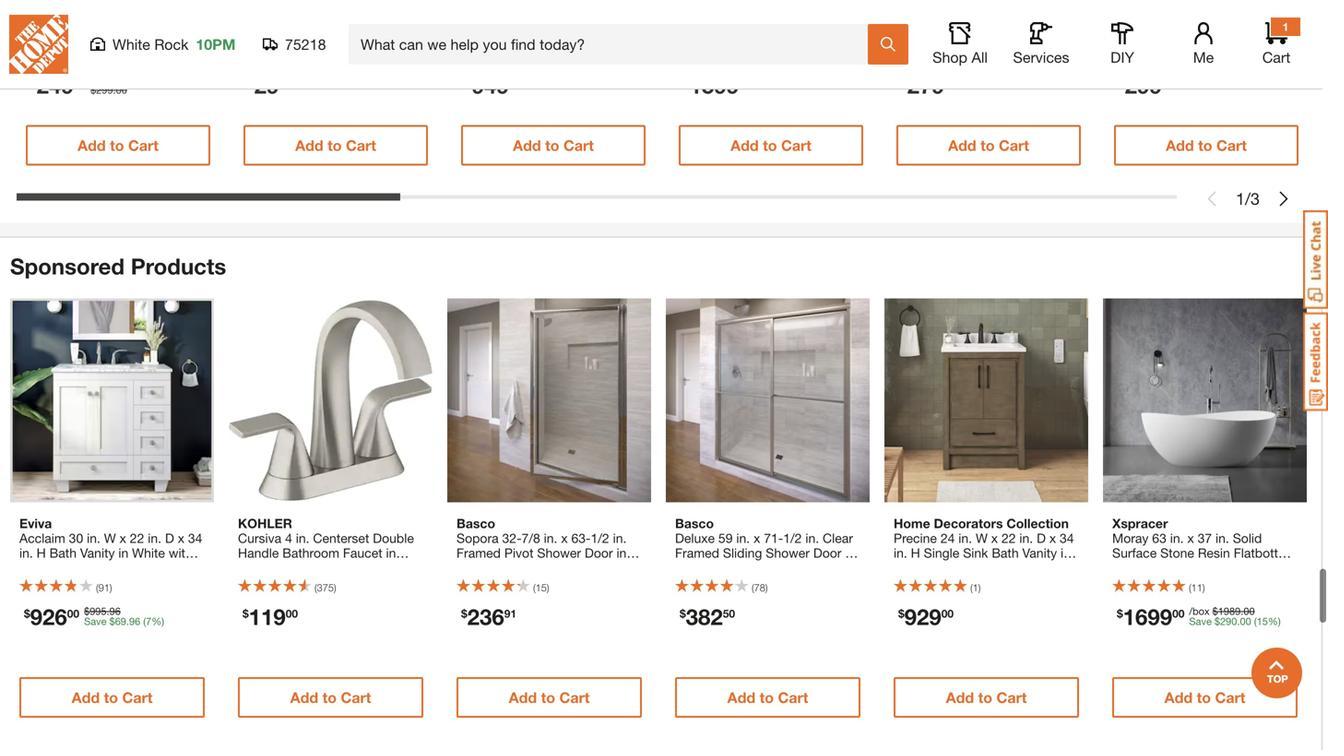 Task type: locate. For each thing, give the bounding box(es) containing it.
1 framed from the left
[[457, 545, 501, 560]]

0 vertical spatial clear
[[823, 530, 853, 546]]

1 save from the left
[[84, 615, 107, 627]]

00 for 249
[[74, 76, 86, 88]]

1 horizontal spatial ( 91 )
[[538, 42, 554, 54]]

236
[[467, 603, 504, 630]]

2 basco from the left
[[675, 516, 714, 531]]

basco inside basco sopora 32-7/8 in. x 63-1/2 in. framed pivot shower door in chrome with clear glass
[[457, 516, 495, 531]]

white down the flatbottom
[[1263, 575, 1296, 590]]

( 970 )
[[102, 42, 124, 54]]

kohler
[[238, 516, 292, 531]]

clear up ( 15 )
[[534, 560, 564, 575]]

save inside $ 926 00 $ 995 . 96 save $ 69 . 96 ( 7 %)
[[84, 615, 107, 627]]

shower inside basco deluxe 59 in. x 71-1/2 in. clear framed sliding shower door in brushed nickel
[[766, 545, 810, 560]]

$ 279 00
[[901, 72, 957, 98]]

framed left 32-
[[457, 545, 501, 560]]

1 horizontal spatial sink
[[963, 545, 988, 560]]

clear
[[823, 530, 853, 546], [534, 560, 564, 575]]

0 vertical spatial 15
[[536, 582, 547, 594]]

1 vertical spatial double
[[1191, 560, 1233, 575]]

1 / 3
[[1236, 189, 1260, 208]]

2 vertical spatial 91
[[504, 607, 517, 620]]

1 horizontal spatial framed
[[675, 545, 720, 560]]

0 horizontal spatial bath
[[50, 545, 77, 560]]

1/2 inside basco deluxe 59 in. x 71-1/2 in. clear framed sliding shower door in brushed nickel
[[783, 530, 802, 546]]

2 horizontal spatial 91
[[540, 42, 552, 54]]

1 vertical spatial 1
[[1236, 189, 1245, 208]]

$
[[30, 76, 37, 88], [248, 76, 254, 88], [466, 76, 472, 88], [684, 76, 690, 88], [901, 76, 908, 88], [1119, 76, 1125, 88], [90, 84, 96, 96], [84, 605, 90, 617], [1213, 605, 1219, 617], [24, 607, 30, 620], [243, 607, 249, 620], [461, 607, 467, 620], [680, 607, 686, 620], [899, 607, 905, 620], [1117, 607, 1123, 620], [109, 615, 115, 627], [1215, 615, 1221, 627]]

white inside xspracer moray 63 in. x 37 in. solid surface stone resin flatbottom freestanding double slipper soaking bathtub in matte white
[[1263, 575, 1296, 590]]

$ 1599 00
[[684, 72, 751, 98]]

( 1 )
[[971, 582, 981, 594]]

0 vertical spatial 91
[[540, 42, 552, 54]]

75218 button
[[263, 35, 327, 54]]

1 horizontal spatial bath
[[992, 545, 1019, 560]]

bathroom
[[283, 545, 339, 560]]

shower
[[537, 545, 581, 560], [766, 545, 810, 560]]

door for 382
[[814, 545, 842, 560]]

me
[[1194, 48, 1214, 66]]

0 horizontal spatial framed
[[457, 545, 501, 560]]

basco inside basco deluxe 59 in. x 71-1/2 in. clear framed sliding shower door in brushed nickel
[[675, 516, 714, 531]]

home decorators collection precine 24 in. w x 22 in. d x 34 in. h single sink bath vanity in almond latte with white engineered stone top
[[894, 516, 1074, 590]]

$ for 119
[[243, 607, 249, 620]]

$ 926 00 $ 995 . 96 save $ 69 . 96 ( 7 %)
[[24, 603, 164, 630]]

brushed down deluxe at bottom
[[675, 560, 724, 575]]

precine 24 in. w x 22 in. d x 34 in. h single sink bath vanity in almond latte with white engineered stone top image
[[885, 298, 1089, 502]]

$ inside $ 119 00
[[243, 607, 249, 620]]

0 vertical spatial stone
[[1161, 545, 1195, 560]]

white up 7
[[132, 545, 165, 560]]

0 horizontal spatial basco
[[457, 516, 495, 531]]

with down 32-
[[506, 560, 530, 575]]

0 horizontal spatial 34
[[188, 530, 202, 546]]

96 right 995
[[109, 605, 121, 617]]

1 horizontal spatial brushed
[[675, 560, 724, 575]]

x left 71- on the right
[[754, 530, 761, 546]]

1/2 right the sliding
[[783, 530, 802, 546]]

clear inside basco sopora 32-7/8 in. x 63-1/2 in. framed pivot shower door in chrome with clear glass
[[534, 560, 564, 575]]

nickel
[[334, 560, 370, 575], [727, 560, 763, 575]]

1 horizontal spatial 91
[[504, 607, 517, 620]]

( 375 )
[[315, 582, 336, 594]]

in right glass
[[617, 545, 627, 560]]

1/2 inside basco sopora 32-7/8 in. x 63-1/2 in. framed pivot shower door in chrome with clear glass
[[591, 530, 610, 546]]

2 22 from the left
[[1002, 530, 1016, 546]]

top up 926
[[19, 575, 40, 590]]

shop
[[933, 48, 968, 66]]

2 shower from the left
[[766, 545, 810, 560]]

00 inside $ 926 00 $ 995 . 96 save $ 69 . 96 ( 7 %)
[[67, 607, 79, 620]]

)
[[122, 42, 124, 54], [552, 42, 554, 54], [110, 582, 112, 594], [334, 582, 336, 594], [547, 582, 549, 594], [766, 582, 768, 594], [979, 582, 981, 594], [1203, 582, 1205, 594]]

clear inside basco deluxe 59 in. x 71-1/2 in. clear framed sliding shower door in brushed nickel
[[823, 530, 853, 546]]

$ inside the $ 299 00
[[1119, 76, 1125, 88]]

0 horizontal spatial 299
[[96, 84, 113, 96]]

shower for 382
[[766, 545, 810, 560]]

$ for 929
[[899, 607, 905, 620]]

7/8
[[522, 530, 540, 546]]

37
[[1198, 530, 1212, 546]]

1 horizontal spatial 15
[[1257, 615, 1268, 627]]

382
[[686, 603, 723, 630]]

$ inside $ 1599 00
[[684, 76, 690, 88]]

$ inside $ 29 98
[[248, 76, 254, 88]]

with right marble
[[169, 545, 193, 560]]

2 horizontal spatial vanity
[[1023, 545, 1057, 560]]

$ for 1699
[[1117, 607, 1123, 620]]

34 left moray
[[1060, 530, 1074, 546]]

299
[[1125, 72, 1162, 98], [96, 84, 113, 96]]

stone up bathtub
[[1161, 545, 1195, 560]]

1 for (
[[973, 582, 979, 594]]

vanity
[[80, 545, 115, 560], [1023, 545, 1057, 560], [146, 560, 181, 575]]

0 horizontal spatial double
[[373, 530, 414, 546]]

white rock 10pm
[[113, 36, 236, 53]]

0 horizontal spatial sink
[[108, 575, 133, 590]]

with up 926
[[44, 575, 68, 590]]

00 inside $ 1599 00
[[739, 76, 751, 88]]

moray 63 in. x 37 in. solid surface stone resin flatbottom freestanding double slipper soaking bathtub in matte white image
[[1103, 298, 1307, 502]]

w right '24'
[[976, 530, 988, 546]]

framed inside basco deluxe 59 in. x 71-1/2 in. clear framed sliding shower door in brushed nickel
[[675, 545, 720, 560]]

sponsored
[[10, 253, 125, 279]]

$ inside $ 382 50
[[680, 607, 686, 620]]

7 x from the left
[[1188, 530, 1194, 546]]

1 vertical spatial clear
[[534, 560, 564, 575]]

1 brushed from the left
[[282, 560, 331, 575]]

in left precine
[[845, 545, 855, 560]]

engineered
[[894, 575, 959, 590]]

1 vertical spatial 15
[[1257, 615, 1268, 627]]

h
[[37, 545, 46, 560], [911, 545, 921, 560]]

$ for 949
[[466, 76, 472, 88]]

d left handle
[[165, 530, 174, 546]]

h down the eviva
[[37, 545, 46, 560]]

x
[[120, 530, 126, 546], [178, 530, 184, 546], [561, 530, 568, 546], [754, 530, 761, 546], [992, 530, 998, 546], [1050, 530, 1056, 546], [1188, 530, 1194, 546]]

stone inside home decorators collection precine 24 in. w x 22 in. d x 34 in. h single sink bath vanity in almond latte with white engineered stone top
[[963, 575, 997, 590]]

4 x from the left
[[754, 530, 761, 546]]

1 horizontal spatial h
[[911, 545, 921, 560]]

bath inside eviva acclaim 30 in. w x 22 in. d x 34 in. h bath vanity in white with white carrara marble vanity top with white sink
[[50, 545, 77, 560]]

bathtub
[[1163, 575, 1209, 590]]

50
[[723, 607, 735, 620]]

door
[[585, 545, 613, 560], [814, 545, 842, 560]]

0 horizontal spatial w
[[104, 530, 116, 546]]

with up ( 1 )
[[975, 560, 999, 575]]

this is the first slide image
[[1205, 191, 1220, 206]]

1 horizontal spatial w
[[976, 530, 988, 546]]

in right faucet
[[386, 545, 396, 560]]

1 d from the left
[[165, 530, 174, 546]]

2462
[[323, 42, 345, 54]]

34 left the cursiva
[[188, 530, 202, 546]]

0 horizontal spatial d
[[165, 530, 174, 546]]

framed left the sliding
[[675, 545, 720, 560]]

2 horizontal spatial 1
[[1283, 20, 1289, 33]]

2 vertical spatial 1
[[973, 582, 979, 594]]

basco for 382
[[675, 516, 714, 531]]

0 horizontal spatial ( 91 )
[[96, 582, 112, 594]]

1228
[[976, 42, 998, 54]]

0 horizontal spatial 22
[[130, 530, 144, 546]]

solid
[[1233, 530, 1262, 546]]

brushed
[[282, 560, 331, 575], [675, 560, 724, 575]]

top right ( 1 )
[[1000, 575, 1021, 590]]

15 right 290
[[1257, 615, 1268, 627]]

1 right me button
[[1283, 20, 1289, 33]]

34 inside home decorators collection precine 24 in. w x 22 in. d x 34 in. h single sink bath vanity in almond latte with white engineered stone top
[[1060, 530, 1074, 546]]

door right 7/8
[[585, 545, 613, 560]]

h left single at the right of page
[[911, 545, 921, 560]]

1 left 3
[[1236, 189, 1245, 208]]

shower up ( 78 )
[[766, 545, 810, 560]]

clear right 71- on the right
[[823, 530, 853, 546]]

$ for 249
[[30, 76, 37, 88]]

bath down collection
[[992, 545, 1019, 560]]

%)
[[152, 615, 164, 627], [1268, 615, 1281, 627]]

x left the cursiva
[[178, 530, 184, 546]]

all
[[972, 48, 988, 66]]

22
[[130, 530, 144, 546], [1002, 530, 1016, 546]]

1 horizontal spatial 34
[[1060, 530, 1074, 546]]

diy button
[[1093, 22, 1152, 66]]

00 inside $ 119 00
[[286, 607, 298, 620]]

00 inside the $ 299 00
[[1162, 76, 1175, 88]]

0 horizontal spatial stone
[[963, 575, 997, 590]]

2 x from the left
[[178, 530, 184, 546]]

0 horizontal spatial %)
[[152, 615, 164, 627]]

1 horizontal spatial shower
[[766, 545, 810, 560]]

brushed up the 375
[[282, 560, 331, 575]]

cursiva 4 in. centerset double handle bathroom faucet in vibrant brushed nickel image
[[229, 298, 433, 502]]

in right ( 11 )
[[1213, 575, 1223, 590]]

1 right the engineered
[[973, 582, 979, 594]]

stone right the engineered
[[963, 575, 997, 590]]

moray
[[1113, 530, 1149, 546]]

1 horizontal spatial basco
[[675, 516, 714, 531]]

door inside basco sopora 32-7/8 in. x 63-1/2 in. framed pivot shower door in chrome with clear glass
[[585, 545, 613, 560]]

2 34 from the left
[[1060, 530, 1074, 546]]

0 horizontal spatial shower
[[537, 545, 581, 560]]

1 door from the left
[[585, 545, 613, 560]]

0 horizontal spatial 1
[[973, 582, 979, 594]]

1 top from the left
[[19, 575, 40, 590]]

rock
[[154, 36, 189, 53]]

) for 119
[[334, 582, 336, 594]]

1 %) from the left
[[152, 615, 164, 627]]

$ 382 50
[[680, 603, 735, 630]]

sink up 69
[[108, 575, 133, 590]]

1 w from the left
[[104, 530, 116, 546]]

1 horizontal spatial door
[[814, 545, 842, 560]]

x left collection
[[992, 530, 998, 546]]

1 vertical spatial sink
[[108, 575, 133, 590]]

d inside eviva acclaim 30 in. w x 22 in. d x 34 in. h bath vanity in white with white carrara marble vanity top with white sink
[[165, 530, 174, 546]]

1 1/2 from the left
[[591, 530, 610, 546]]

acclaim 30 in. w x 22 in. d x 34 in. h bath vanity in white with white carrara marble vanity top with white sink image
[[10, 298, 214, 502]]

119
[[249, 603, 286, 630]]

in inside xspracer moray 63 in. x 37 in. solid surface stone resin flatbottom freestanding double slipper soaking bathtub in matte white
[[1213, 575, 1223, 590]]

0 horizontal spatial brushed
[[282, 560, 331, 575]]

products
[[131, 253, 226, 279]]

75218
[[285, 36, 326, 53]]

h inside home decorators collection precine 24 in. w x 22 in. d x 34 in. h single sink bath vanity in almond latte with white engineered stone top
[[911, 545, 921, 560]]

door right 71- on the right
[[814, 545, 842, 560]]

sink down decorators
[[963, 545, 988, 560]]

1 h from the left
[[37, 545, 46, 560]]

%) right 69
[[152, 615, 164, 627]]

2 nickel from the left
[[727, 560, 763, 575]]

91
[[540, 42, 552, 54], [98, 582, 110, 594], [504, 607, 517, 620]]

1 horizontal spatial 1
[[1236, 189, 1245, 208]]

1 basco from the left
[[457, 516, 495, 531]]

$ for 1599
[[684, 76, 690, 88]]

2 top from the left
[[1000, 575, 1021, 590]]

63-
[[572, 530, 591, 546]]

2 w from the left
[[976, 530, 988, 546]]

save left 69
[[84, 615, 107, 627]]

299 down 970
[[96, 84, 113, 96]]

( inside $ 926 00 $ 995 . 96 save $ 69 . 96 ( 7 %)
[[143, 615, 146, 627]]

double right centerset
[[373, 530, 414, 546]]

in inside basco sopora 32-7/8 in. x 63-1/2 in. framed pivot shower door in chrome with clear glass
[[617, 545, 627, 560]]

stone inside xspracer moray 63 in. x 37 in. solid surface stone resin flatbottom freestanding double slipper soaking bathtub in matte white
[[1161, 545, 1195, 560]]

$ inside $ 279 00
[[901, 76, 908, 88]]

2 1/2 from the left
[[783, 530, 802, 546]]

nickel up 78
[[727, 560, 763, 575]]

$ inside $ 949 58
[[466, 76, 472, 88]]

2 d from the left
[[1037, 530, 1046, 546]]

) for 382
[[766, 582, 768, 594]]

%) right 290
[[1268, 615, 1281, 627]]

framed for 382
[[675, 545, 720, 560]]

) for $
[[122, 42, 124, 54]]

( 1228
[[973, 42, 998, 54]]

double
[[373, 530, 414, 546], [1191, 560, 1233, 575]]

$ for 926
[[24, 607, 30, 620]]

970
[[105, 42, 122, 54]]

2 h from the left
[[911, 545, 921, 560]]

299 inside $ 249 00 $ 299 . 00
[[96, 84, 113, 96]]

pivot
[[505, 545, 534, 560]]

vanity right marble
[[146, 560, 181, 575]]

1 horizontal spatial d
[[1037, 530, 1046, 546]]

1 horizontal spatial %)
[[1268, 615, 1281, 627]]

in
[[118, 545, 128, 560], [386, 545, 396, 560], [617, 545, 627, 560], [845, 545, 855, 560], [1061, 545, 1071, 560], [1213, 575, 1223, 590]]

1/2 up glass
[[591, 530, 610, 546]]

basco left 32-
[[457, 516, 495, 531]]

0 vertical spatial double
[[373, 530, 414, 546]]

in down collection
[[1061, 545, 1071, 560]]

0 horizontal spatial nickel
[[334, 560, 370, 575]]

shower up ( 15 )
[[537, 545, 581, 560]]

0 vertical spatial 1
[[1283, 20, 1289, 33]]

00 inside $ 929 00
[[942, 607, 954, 620]]

2 framed from the left
[[675, 545, 720, 560]]

$ inside $ 929 00
[[899, 607, 905, 620]]

stone
[[1161, 545, 1195, 560], [963, 575, 997, 590]]

double inside the kohler cursiva 4 in. centerset double handle bathroom faucet in vibrant brushed nickel
[[373, 530, 414, 546]]

white
[[113, 36, 150, 53], [132, 545, 165, 560], [19, 560, 52, 575], [1002, 560, 1035, 575], [72, 575, 105, 590], [1263, 575, 1296, 590]]

1 x from the left
[[120, 530, 126, 546]]

0 horizontal spatial clear
[[534, 560, 564, 575]]

98
[[279, 76, 291, 88]]

2 brushed from the left
[[675, 560, 724, 575]]

nickel down centerset
[[334, 560, 370, 575]]

/
[[1245, 189, 1251, 208]]

save left 290
[[1190, 615, 1212, 627]]

/box
[[1190, 605, 1210, 617]]

white down collection
[[1002, 560, 1035, 575]]

0 horizontal spatial top
[[19, 575, 40, 590]]

0 vertical spatial ( 91 )
[[538, 42, 554, 54]]

glass
[[568, 560, 600, 575]]

1 horizontal spatial clear
[[823, 530, 853, 546]]

1 horizontal spatial 1/2
[[783, 530, 802, 546]]

22 inside home decorators collection precine 24 in. w x 22 in. d x 34 in. h single sink bath vanity in almond latte with white engineered stone top
[[1002, 530, 1016, 546]]

. down 'matte'
[[1238, 615, 1240, 627]]

2 %) from the left
[[1268, 615, 1281, 627]]

door inside basco deluxe 59 in. x 71-1/2 in. clear framed sliding shower door in brushed nickel
[[814, 545, 842, 560]]

w up marble
[[104, 530, 116, 546]]

15 down basco sopora 32-7/8 in. x 63-1/2 in. framed pivot shower door in chrome with clear glass
[[536, 582, 547, 594]]

0 horizontal spatial 91
[[98, 582, 110, 594]]

11
[[1192, 582, 1203, 594]]

. inside $ 249 00 $ 299 . 00
[[113, 84, 116, 96]]

3 x from the left
[[561, 530, 568, 546]]

1 inside cart 1
[[1283, 20, 1289, 33]]

0 vertical spatial sink
[[963, 545, 988, 560]]

69
[[115, 615, 126, 627]]

22 inside eviva acclaim 30 in. w x 22 in. d x 34 in. h bath vanity in white with white carrara marble vanity top with white sink
[[130, 530, 144, 546]]

1 horizontal spatial stone
[[1161, 545, 1195, 560]]

299 down diy
[[1125, 72, 1162, 98]]

sponsored products
[[10, 253, 226, 279]]

live chat image
[[1304, 210, 1329, 309]]

2 bath from the left
[[992, 545, 1019, 560]]

top inside eviva acclaim 30 in. w x 22 in. d x 34 in. h bath vanity in white with white carrara marble vanity top with white sink
[[19, 575, 40, 590]]

basco left '59'
[[675, 516, 714, 531]]

add to cart button
[[26, 125, 210, 166], [244, 125, 428, 166], [461, 125, 646, 166], [679, 125, 864, 166], [897, 125, 1081, 166], [1114, 125, 1299, 166], [19, 677, 205, 718], [238, 677, 423, 718], [457, 677, 642, 718], [675, 677, 861, 718], [894, 677, 1079, 718], [1113, 677, 1298, 718]]

1 horizontal spatial double
[[1191, 560, 1233, 575]]

$ inside $ 236 91
[[461, 607, 467, 620]]

double up 11
[[1191, 560, 1233, 575]]

2 save from the left
[[1190, 615, 1212, 627]]

in right carrara
[[118, 545, 128, 560]]

0 horizontal spatial h
[[37, 545, 46, 560]]

( 91 )
[[538, 42, 554, 54], [96, 582, 112, 594]]

decorators
[[934, 516, 1003, 531]]

0 horizontal spatial save
[[84, 615, 107, 627]]

926
[[30, 603, 67, 630]]

in inside basco deluxe 59 in. x 71-1/2 in. clear framed sliding shower door in brushed nickel
[[845, 545, 855, 560]]

feedback link image
[[1304, 312, 1329, 411]]

sopora 32-7/8 in. x 63-1/2 in. framed pivot shower door in chrome with clear glass image
[[447, 298, 651, 502]]

handle
[[238, 545, 279, 560]]

00 inside $ 279 00
[[944, 76, 957, 88]]

1 nickel from the left
[[334, 560, 370, 575]]

framed inside basco sopora 32-7/8 in. x 63-1/2 in. framed pivot shower door in chrome with clear glass
[[457, 545, 501, 560]]

white inside home decorators collection precine 24 in. w x 22 in. d x 34 in. h single sink bath vanity in almond latte with white engineered stone top
[[1002, 560, 1035, 575]]

1 horizontal spatial 22
[[1002, 530, 1016, 546]]

$ 119 00
[[243, 603, 298, 630]]

. down ( 970 )
[[113, 84, 116, 96]]

shop all button
[[931, 22, 990, 66]]

next slide image
[[1277, 191, 1292, 206]]

1 22 from the left
[[130, 530, 144, 546]]

vanity down collection
[[1023, 545, 1057, 560]]

1 horizontal spatial nickel
[[727, 560, 763, 575]]

1 vertical spatial ( 91 )
[[96, 582, 112, 594]]

vanity right acclaim
[[80, 545, 115, 560]]

91 for $ 926 00 $ 995 . 96 save $ 69 . 96 ( 7 %)
[[98, 582, 110, 594]]

slipper
[[1236, 560, 1277, 575]]

1 vertical spatial stone
[[963, 575, 997, 590]]

1 bath from the left
[[50, 545, 77, 560]]

5 x from the left
[[992, 530, 998, 546]]

1 vertical spatial 91
[[98, 582, 110, 594]]

x left 63-
[[561, 530, 568, 546]]

bath inside home decorators collection precine 24 in. w x 22 in. d x 34 in. h single sink bath vanity in almond latte with white engineered stone top
[[992, 545, 1019, 560]]

0 horizontal spatial 15
[[536, 582, 547, 594]]

( 2462
[[320, 42, 345, 54]]

services
[[1013, 48, 1070, 66]]

x up marble
[[120, 530, 126, 546]]

1 shower from the left
[[537, 545, 581, 560]]

save
[[84, 615, 107, 627], [1190, 615, 1212, 627]]

63
[[1153, 530, 1167, 546]]

bath down the eviva
[[50, 545, 77, 560]]

1699
[[1123, 603, 1173, 630]]

basco deluxe 59 in. x 71-1/2 in. clear framed sliding shower door in brushed nickel
[[675, 516, 855, 575]]

bath
[[50, 545, 77, 560], [992, 545, 1019, 560]]

1 34 from the left
[[188, 530, 202, 546]]

almond
[[894, 560, 939, 575]]

1 horizontal spatial save
[[1190, 615, 1212, 627]]

save inside $ 1699 00 /box $ 1989 . 00 save $ 290 . 00 ( 15 %)
[[1190, 615, 1212, 627]]

1 horizontal spatial top
[[1000, 575, 1021, 590]]

sink inside home decorators collection precine 24 in. w x 22 in. d x 34 in. h single sink bath vanity in almond latte with white engineered stone top
[[963, 545, 988, 560]]

shower inside basco sopora 32-7/8 in. x 63-1/2 in. framed pivot shower door in chrome with clear glass
[[537, 545, 581, 560]]

2 door from the left
[[814, 545, 842, 560]]

34
[[188, 530, 202, 546], [1060, 530, 1074, 546]]

91 inside $ 236 91
[[504, 607, 517, 620]]

x left moray
[[1050, 530, 1056, 546]]

0 horizontal spatial 1/2
[[591, 530, 610, 546]]

0 horizontal spatial door
[[585, 545, 613, 560]]

x left the 37
[[1188, 530, 1194, 546]]

basco sopora 32-7/8 in. x 63-1/2 in. framed pivot shower door in chrome with clear glass
[[457, 516, 627, 575]]

( inside $ 1699 00 /box $ 1989 . 00 save $ 290 . 00 ( 15 %)
[[1254, 615, 1257, 627]]

d right decorators
[[1037, 530, 1046, 546]]

the home depot logo image
[[9, 15, 68, 74]]

sopora
[[457, 530, 499, 546]]

white up 995
[[72, 575, 105, 590]]

96 left 7
[[129, 615, 140, 627]]

brushed inside basco deluxe 59 in. x 71-1/2 in. clear framed sliding shower door in brushed nickel
[[675, 560, 724, 575]]



Task type: describe. For each thing, give the bounding box(es) containing it.
brushed inside the kohler cursiva 4 in. centerset double handle bathroom faucet in vibrant brushed nickel
[[282, 560, 331, 575]]

34 inside eviva acclaim 30 in. w x 22 in. d x 34 in. h bath vanity in white with white carrara marble vanity top with white sink
[[188, 530, 202, 546]]

30
[[69, 530, 83, 546]]

matte
[[1226, 575, 1260, 590]]

vanity inside home decorators collection precine 24 in. w x 22 in. d x 34 in. h single sink bath vanity in almond latte with white engineered stone top
[[1023, 545, 1057, 560]]

eviva
[[19, 516, 52, 531]]

top inside home decorators collection precine 24 in. w x 22 in. d x 34 in. h single sink bath vanity in almond latte with white engineered stone top
[[1000, 575, 1021, 590]]

$ 249 00 $ 299 . 00
[[30, 72, 127, 98]]

vibrant
[[238, 560, 279, 575]]

32-
[[502, 530, 522, 546]]

71-
[[764, 530, 783, 546]]

( 78 )
[[752, 582, 768, 594]]

. left 69
[[107, 605, 109, 617]]

x inside xspracer moray 63 in. x 37 in. solid surface stone resin flatbottom freestanding double slipper soaking bathtub in matte white
[[1188, 530, 1194, 546]]

in inside home decorators collection precine 24 in. w x 22 in. d x 34 in. h single sink bath vanity in almond latte with white engineered stone top
[[1061, 545, 1071, 560]]

10pm
[[196, 36, 236, 53]]

with inside home decorators collection precine 24 in. w x 22 in. d x 34 in. h single sink bath vanity in almond latte with white engineered stone top
[[975, 560, 999, 575]]

91 for 58
[[540, 42, 552, 54]]

58
[[509, 76, 521, 88]]

xspracer
[[1113, 516, 1168, 531]]

1599
[[690, 72, 739, 98]]

w inside home decorators collection precine 24 in. w x 22 in. d x 34 in. h single sink bath vanity in almond latte with white engineered stone top
[[976, 530, 988, 546]]

w inside eviva acclaim 30 in. w x 22 in. d x 34 in. h bath vanity in white with white carrara marble vanity top with white sink
[[104, 530, 116, 546]]

in. inside the kohler cursiva 4 in. centerset double handle bathroom faucet in vibrant brushed nickel
[[296, 530, 310, 546]]

) for 929
[[979, 582, 981, 594]]

home
[[894, 516, 931, 531]]

$ 29 98
[[248, 72, 291, 98]]

1989
[[1219, 605, 1241, 617]]

$ 236 91
[[461, 603, 517, 630]]

white down acclaim
[[19, 560, 52, 575]]

sliding
[[723, 545, 762, 560]]

00 for 929
[[942, 607, 954, 620]]

29
[[254, 72, 279, 98]]

78
[[754, 582, 766, 594]]

0 horizontal spatial 96
[[109, 605, 121, 617]]

24
[[941, 530, 955, 546]]

$ 949 58
[[466, 72, 521, 98]]

precine
[[894, 530, 937, 546]]

) for 236
[[547, 582, 549, 594]]

kohler cursiva 4 in. centerset double handle bathroom faucet in vibrant brushed nickel
[[238, 516, 414, 575]]

( 11 )
[[1189, 582, 1205, 594]]

00 for 1599
[[739, 76, 751, 88]]

centerset
[[313, 530, 369, 546]]

6 x from the left
[[1050, 530, 1056, 546]]

. right 290
[[1241, 605, 1244, 617]]

cursiva
[[238, 530, 282, 546]]

shower for 236
[[537, 545, 581, 560]]

latte
[[942, 560, 971, 575]]

%) inside $ 926 00 $ 995 . 96 save $ 69 . 96 ( 7 %)
[[152, 615, 164, 627]]

deluxe 59 in. x 71-1/2 in. clear framed sliding shower door in brushed nickel image
[[666, 298, 870, 502]]

2324
[[1194, 42, 1216, 54]]

00 for 1699
[[1173, 607, 1185, 620]]

sink inside eviva acclaim 30 in. w x 22 in. d x 34 in. h bath vanity in white with white carrara marble vanity top with white sink
[[108, 575, 133, 590]]

in inside the kohler cursiva 4 in. centerset double handle bathroom faucet in vibrant brushed nickel
[[386, 545, 396, 560]]

freestanding
[[1113, 560, 1188, 575]]

15 inside $ 1699 00 /box $ 1989 . 00 save $ 290 . 00 ( 15 %)
[[1257, 615, 1268, 627]]

59
[[719, 530, 733, 546]]

chrome
[[457, 560, 503, 575]]

$ for 299
[[1119, 76, 1125, 88]]

eviva acclaim 30 in. w x 22 in. d x 34 in. h bath vanity in white with white carrara marble vanity top with white sink
[[19, 516, 202, 590]]

single
[[924, 545, 960, 560]]

0 horizontal spatial vanity
[[80, 545, 115, 560]]

me button
[[1174, 22, 1234, 66]]

nickel inside basco deluxe 59 in. x 71-1/2 in. clear framed sliding shower door in brushed nickel
[[727, 560, 763, 575]]

with inside basco sopora 32-7/8 in. x 63-1/2 in. framed pivot shower door in chrome with clear glass
[[506, 560, 530, 575]]

surface
[[1113, 545, 1157, 560]]

( 91 ) for 58
[[538, 42, 554, 54]]

1 horizontal spatial 299
[[1125, 72, 1162, 98]]

%) inside $ 1699 00 /box $ 1989 . 00 save $ 290 . 00 ( 15 %)
[[1268, 615, 1281, 627]]

1 horizontal spatial vanity
[[146, 560, 181, 575]]

( 2324
[[1191, 42, 1216, 54]]

in inside eviva acclaim 30 in. w x 22 in. d x 34 in. h bath vanity in white with white carrara marble vanity top with white sink
[[118, 545, 128, 560]]

1 for cart
[[1283, 20, 1289, 33]]

h inside eviva acclaim 30 in. w x 22 in. d x 34 in. h bath vanity in white with white carrara marble vanity top with white sink
[[37, 545, 46, 560]]

. left 7
[[126, 615, 129, 627]]

00 for 926
[[67, 607, 79, 620]]

collection
[[1007, 516, 1069, 531]]

d inside home decorators collection precine 24 in. w x 22 in. d x 34 in. h single sink bath vanity in almond latte with white engineered stone top
[[1037, 530, 1046, 546]]

929
[[905, 603, 942, 630]]

x inside basco sopora 32-7/8 in. x 63-1/2 in. framed pivot shower door in chrome with clear glass
[[561, 530, 568, 546]]

00 for 119
[[286, 607, 298, 620]]

995
[[90, 605, 107, 617]]

$ 299 00
[[1119, 72, 1175, 98]]

framed for 236
[[457, 545, 501, 560]]

) for 949
[[552, 42, 554, 54]]

nickel inside the kohler cursiva 4 in. centerset double handle bathroom faucet in vibrant brushed nickel
[[334, 560, 370, 575]]

7
[[146, 615, 152, 627]]

$ for 382
[[680, 607, 686, 620]]

shop all
[[933, 48, 988, 66]]

( 91 ) for $ 926 00 $ 995 . 96 save $ 69 . 96 ( 7 %)
[[96, 582, 112, 594]]

$ for 29
[[248, 76, 254, 88]]

marble
[[103, 560, 143, 575]]

flatbottom
[[1234, 545, 1297, 560]]

290
[[1221, 615, 1238, 627]]

soaking
[[1113, 575, 1160, 590]]

$ 1699 00 /box $ 1989 . 00 save $ 290 . 00 ( 15 %)
[[1117, 603, 1281, 630]]

basco for 236
[[457, 516, 495, 531]]

deluxe
[[675, 530, 715, 546]]

279
[[908, 72, 944, 98]]

249
[[37, 72, 74, 98]]

$ for 236
[[461, 607, 467, 620]]

carrara
[[56, 560, 99, 575]]

faucet
[[343, 545, 383, 560]]

$ 929 00
[[899, 603, 954, 630]]

( 15 )
[[533, 582, 549, 594]]

door for 236
[[585, 545, 613, 560]]

$ for 279
[[901, 76, 908, 88]]

1 horizontal spatial 96
[[129, 615, 140, 627]]

resin
[[1198, 545, 1231, 560]]

3
[[1251, 189, 1260, 208]]

00 for 299
[[1162, 76, 1175, 88]]

00 for 279
[[944, 76, 957, 88]]

x inside basco deluxe 59 in. x 71-1/2 in. clear framed sliding shower door in brushed nickel
[[754, 530, 761, 546]]

What can we help you find today? search field
[[361, 25, 867, 64]]

double inside xspracer moray 63 in. x 37 in. solid surface stone resin flatbottom freestanding double slipper soaking bathtub in matte white
[[1191, 560, 1233, 575]]

white left rock
[[113, 36, 150, 53]]



Task type: vqa. For each thing, say whether or not it's contained in the screenshot.
the Color
no



